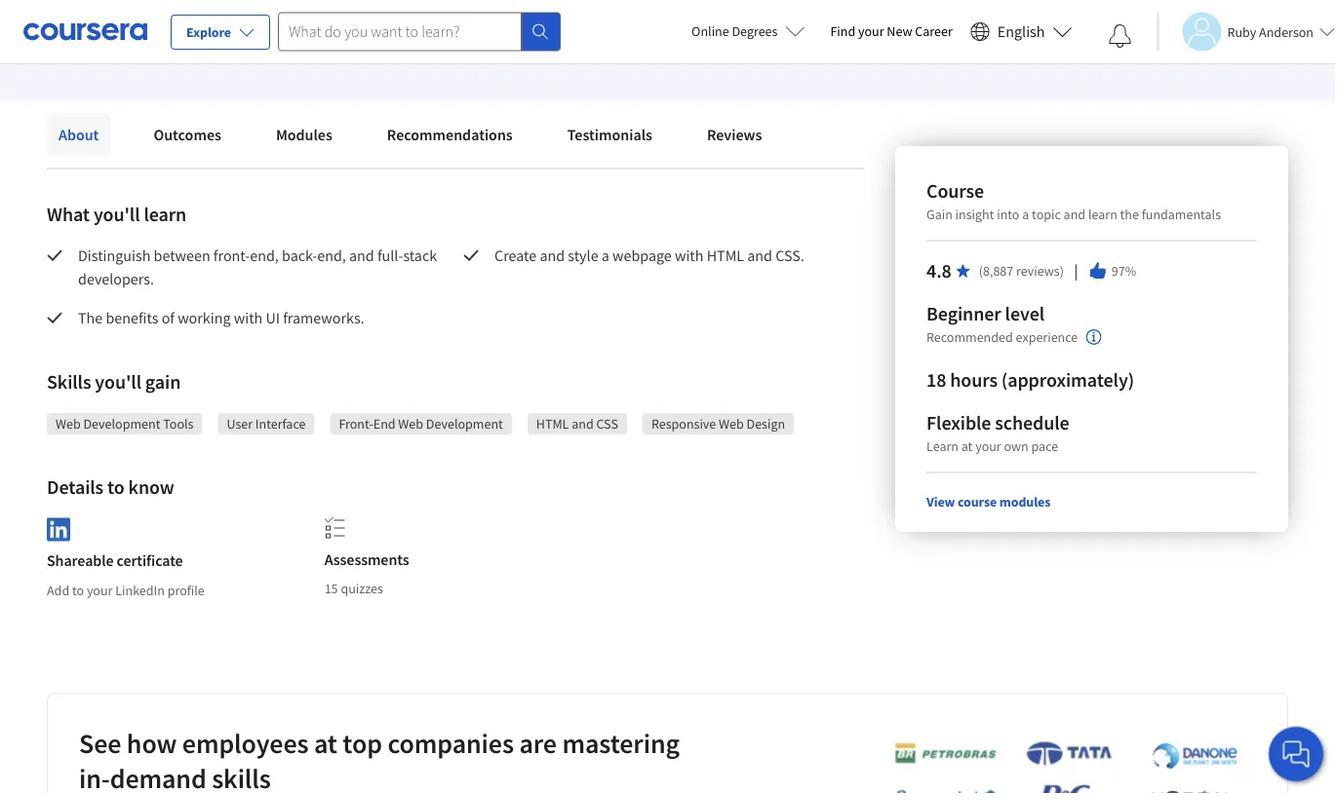 Task type: describe. For each thing, give the bounding box(es) containing it.
know
[[128, 475, 174, 500]]

included
[[47, 33, 104, 53]]

more
[[319, 33, 354, 53]]

2 vertical spatial your
[[87, 582, 113, 600]]

topic
[[1032, 206, 1061, 223]]

web development tools
[[56, 415, 194, 433]]

user
[[227, 415, 253, 433]]

chat with us image
[[1281, 739, 1312, 770]]

1 horizontal spatial with
[[234, 308, 263, 328]]

benefits
[[106, 308, 158, 328]]

see
[[79, 727, 121, 761]]

details to know
[[47, 475, 174, 500]]

explore
[[186, 23, 231, 41]]

coursera image
[[23, 16, 147, 47]]

view course modules
[[927, 493, 1051, 511]]

15 quizzes
[[324, 580, 383, 598]]

to for know
[[107, 475, 125, 500]]

ruby
[[1227, 23, 1256, 40]]

responsive
[[651, 415, 716, 433]]

15
[[324, 580, 338, 598]]

•
[[266, 32, 272, 53]]

mastering
[[562, 727, 680, 761]]

linkedin
[[115, 582, 165, 600]]

learn inside flexible schedule learn at your own pace
[[927, 438, 959, 455]]

add to your linkedin profile
[[47, 582, 205, 600]]

own
[[1004, 438, 1029, 455]]

create
[[494, 246, 537, 265]]

coursera plus image
[[139, 38, 258, 49]]

tools
[[163, 415, 194, 433]]

view
[[927, 493, 955, 511]]

user interface
[[227, 415, 306, 433]]

degrees
[[732, 22, 778, 40]]

how
[[127, 727, 177, 761]]

(approximately)
[[1001, 368, 1134, 393]]

outcomes link
[[142, 113, 233, 156]]

distinguish
[[78, 246, 151, 265]]

0 vertical spatial html
[[707, 246, 744, 265]]

employees
[[182, 727, 309, 761]]

4.8
[[927, 259, 952, 283]]

career
[[915, 22, 953, 40]]

and left css
[[572, 415, 594, 433]]

What do you want to learn? text field
[[278, 12, 522, 51]]

1 end, from the left
[[250, 246, 279, 265]]

gain
[[927, 206, 953, 223]]

are
[[519, 727, 557, 761]]

working
[[178, 308, 231, 328]]

hours
[[950, 368, 998, 393]]

ruby anderson button
[[1157, 12, 1335, 51]]

about link
[[47, 113, 111, 156]]

of
[[162, 308, 175, 328]]

a inside course gain insight into a topic and learn the fundamentals
[[1022, 206, 1029, 223]]

style
[[568, 246, 598, 265]]

distinguish between front-end, back-end, and full-stack developers.
[[78, 246, 440, 289]]

learn inside course gain insight into a topic and learn the fundamentals
[[1088, 206, 1117, 223]]

3 web from the left
[[719, 415, 744, 433]]

responsive web design
[[651, 415, 785, 433]]

modules link
[[264, 113, 344, 156]]

skills
[[47, 370, 91, 395]]

find your new career
[[830, 22, 953, 40]]

to for your
[[72, 582, 84, 600]]

testimonials
[[567, 125, 652, 144]]

fundamentals
[[1142, 206, 1221, 223]]

full-
[[377, 246, 403, 265]]

developers.
[[78, 269, 154, 289]]

reviews
[[707, 125, 762, 144]]

18 hours (approximately)
[[927, 368, 1134, 393]]

level
[[1005, 302, 1045, 326]]

course
[[958, 493, 997, 511]]

frameworks.
[[283, 308, 364, 328]]

new
[[887, 22, 912, 40]]

find your new career link
[[821, 20, 962, 44]]

reviews link
[[695, 113, 774, 156]]

online degrees button
[[676, 10, 821, 53]]

skills
[[212, 762, 271, 794]]

view course modules link
[[927, 493, 1051, 511]]

css.
[[776, 246, 804, 265]]

(8,887 reviews) |
[[979, 260, 1080, 281]]

online
[[692, 22, 729, 40]]

course gain insight into a topic and learn the fundamentals
[[927, 179, 1221, 223]]



Task type: locate. For each thing, give the bounding box(es) containing it.
show notifications image
[[1108, 24, 1132, 48]]

front-
[[213, 246, 250, 265]]

to right "add"
[[72, 582, 84, 600]]

to left 'know'
[[107, 475, 125, 500]]

1 horizontal spatial end,
[[317, 246, 346, 265]]

0 vertical spatial your
[[858, 22, 884, 40]]

1 horizontal spatial at
[[961, 438, 973, 455]]

0 horizontal spatial at
[[314, 727, 337, 761]]

learn right •
[[280, 33, 316, 53]]

about
[[59, 125, 99, 144]]

end
[[373, 415, 396, 433]]

1 horizontal spatial learn
[[1088, 206, 1117, 223]]

add
[[47, 582, 69, 600]]

top
[[343, 727, 382, 761]]

front-
[[339, 415, 373, 433]]

0 vertical spatial with
[[107, 33, 136, 53]]

explore button
[[171, 15, 270, 50]]

0 horizontal spatial development
[[83, 415, 160, 433]]

2 development from the left
[[426, 415, 503, 433]]

interface
[[255, 415, 306, 433]]

0 vertical spatial you'll
[[94, 202, 140, 227]]

outcomes
[[154, 125, 221, 144]]

back-
[[282, 246, 317, 265]]

learn inside • learn more
[[280, 33, 316, 53]]

learn up between
[[144, 202, 186, 227]]

html left css
[[536, 415, 569, 433]]

recommendations link
[[375, 113, 524, 156]]

end,
[[250, 246, 279, 265], [317, 246, 346, 265]]

0 horizontal spatial with
[[107, 33, 136, 53]]

1 horizontal spatial your
[[858, 22, 884, 40]]

1 horizontal spatial web
[[398, 415, 423, 433]]

0 horizontal spatial html
[[536, 415, 569, 433]]

2 vertical spatial with
[[234, 308, 263, 328]]

certificate
[[117, 552, 183, 571]]

details
[[47, 475, 104, 500]]

the
[[78, 308, 103, 328]]

insight
[[955, 206, 994, 223]]

web left design
[[719, 415, 744, 433]]

1 vertical spatial a
[[602, 246, 609, 265]]

online degrees
[[692, 22, 778, 40]]

web down skills
[[56, 415, 81, 433]]

with left ui
[[234, 308, 263, 328]]

end, left back-
[[250, 246, 279, 265]]

schedule
[[995, 411, 1070, 435]]

1 development from the left
[[83, 415, 160, 433]]

in-
[[79, 762, 110, 794]]

2 horizontal spatial your
[[975, 438, 1001, 455]]

end, left the full-
[[317, 246, 346, 265]]

1 web from the left
[[56, 415, 81, 433]]

development right end
[[426, 415, 503, 433]]

your right find
[[858, 22, 884, 40]]

included with
[[47, 33, 139, 53]]

recommended experience
[[927, 329, 1078, 347]]

1 horizontal spatial to
[[107, 475, 125, 500]]

recommendations
[[387, 125, 513, 144]]

reviews)
[[1016, 262, 1064, 280]]

web
[[56, 415, 81, 433], [398, 415, 423, 433], [719, 415, 744, 433]]

1 horizontal spatial learn
[[927, 438, 959, 455]]

and right topic on the top right
[[1064, 206, 1086, 223]]

into
[[997, 206, 1020, 223]]

web right end
[[398, 415, 423, 433]]

2 end, from the left
[[317, 246, 346, 265]]

you'll up distinguish at the top of the page
[[94, 202, 140, 227]]

0 horizontal spatial learn
[[144, 202, 186, 227]]

html left css.
[[707, 246, 744, 265]]

flexible
[[927, 411, 991, 435]]

and left 'style'
[[540, 246, 565, 265]]

at
[[961, 438, 973, 455], [314, 727, 337, 761]]

1 vertical spatial learn
[[927, 438, 959, 455]]

skills you'll gain
[[47, 370, 181, 395]]

learn down flexible
[[927, 438, 959, 455]]

1 vertical spatial html
[[536, 415, 569, 433]]

your down shareable certificate
[[87, 582, 113, 600]]

learn
[[280, 33, 316, 53], [927, 438, 959, 455]]

quizzes
[[341, 580, 383, 598]]

1 vertical spatial you'll
[[95, 370, 141, 395]]

create and style a webpage with html and css.
[[494, 246, 804, 265]]

ui
[[266, 308, 280, 328]]

coursera enterprise logos image
[[865, 741, 1255, 794]]

0 vertical spatial at
[[961, 438, 973, 455]]

at left the top
[[314, 727, 337, 761]]

at for your
[[961, 438, 973, 455]]

what
[[47, 202, 90, 227]]

0 vertical spatial to
[[107, 475, 125, 500]]

beginner
[[927, 302, 1001, 326]]

and inside distinguish between front-end, back-end, and full-stack developers.
[[349, 246, 374, 265]]

you'll for skills
[[95, 370, 141, 395]]

0 horizontal spatial a
[[602, 246, 609, 265]]

18
[[927, 368, 946, 393]]

1 vertical spatial with
[[675, 246, 704, 265]]

english
[[998, 22, 1045, 41]]

1 horizontal spatial html
[[707, 246, 744, 265]]

front-end web development
[[339, 415, 503, 433]]

0 vertical spatial a
[[1022, 206, 1029, 223]]

recommended
[[927, 329, 1013, 347]]

learn more link
[[280, 31, 354, 55]]

None search field
[[278, 12, 561, 51]]

0 horizontal spatial learn
[[280, 33, 316, 53]]

assessments
[[324, 550, 409, 570]]

design
[[747, 415, 785, 433]]

• learn more
[[266, 32, 354, 53]]

2 horizontal spatial with
[[675, 246, 704, 265]]

html and css
[[536, 415, 618, 433]]

2 web from the left
[[398, 415, 423, 433]]

(8,887
[[979, 262, 1014, 280]]

0 vertical spatial learn
[[280, 33, 316, 53]]

your inside flexible schedule learn at your own pace
[[975, 438, 1001, 455]]

1 vertical spatial at
[[314, 727, 337, 761]]

with right included at left top
[[107, 33, 136, 53]]

0 horizontal spatial to
[[72, 582, 84, 600]]

0 horizontal spatial your
[[87, 582, 113, 600]]

information about difficulty level pre-requisites. image
[[1086, 330, 1101, 345]]

stack
[[403, 246, 437, 265]]

pace
[[1031, 438, 1058, 455]]

flexible schedule learn at your own pace
[[927, 411, 1070, 455]]

css
[[596, 415, 618, 433]]

at inside see how employees at top companies are mastering in-demand skills
[[314, 727, 337, 761]]

1 horizontal spatial development
[[426, 415, 503, 433]]

a
[[1022, 206, 1029, 223], [602, 246, 609, 265]]

shareable certificate
[[47, 552, 183, 571]]

and inside course gain insight into a topic and learn the fundamentals
[[1064, 206, 1086, 223]]

1 vertical spatial to
[[72, 582, 84, 600]]

testimonials link
[[556, 113, 664, 156]]

gain
[[145, 370, 181, 395]]

and
[[1064, 206, 1086, 223], [349, 246, 374, 265], [540, 246, 565, 265], [747, 246, 772, 265], [572, 415, 594, 433]]

with right webpage
[[675, 246, 704, 265]]

between
[[154, 246, 210, 265]]

learn left the
[[1088, 206, 1117, 223]]

0 horizontal spatial web
[[56, 415, 81, 433]]

at down flexible
[[961, 438, 973, 455]]

companies
[[388, 727, 514, 761]]

your left own
[[975, 438, 1001, 455]]

at inside flexible schedule learn at your own pace
[[961, 438, 973, 455]]

1 horizontal spatial a
[[1022, 206, 1029, 223]]

you'll for what
[[94, 202, 140, 227]]

demand
[[110, 762, 206, 794]]

0 horizontal spatial end,
[[250, 246, 279, 265]]

at for top
[[314, 727, 337, 761]]

1 vertical spatial your
[[975, 438, 1001, 455]]

97%
[[1112, 262, 1136, 280]]

a right into
[[1022, 206, 1029, 223]]

and left the full-
[[349, 246, 374, 265]]

the
[[1120, 206, 1139, 223]]

you'll up web development tools
[[95, 370, 141, 395]]

course
[[927, 179, 984, 203]]

modules
[[1000, 493, 1051, 511]]

2 horizontal spatial web
[[719, 415, 744, 433]]

shareable
[[47, 552, 114, 571]]

webpage
[[613, 246, 672, 265]]

a right 'style'
[[602, 246, 609, 265]]

english button
[[962, 0, 1080, 63]]

the benefits of working with ui frameworks.
[[78, 308, 364, 328]]

find
[[830, 22, 856, 40]]

development down skills you'll gain
[[83, 415, 160, 433]]

and left css.
[[747, 246, 772, 265]]



Task type: vqa. For each thing, say whether or not it's contained in the screenshot.
User Interface
yes



